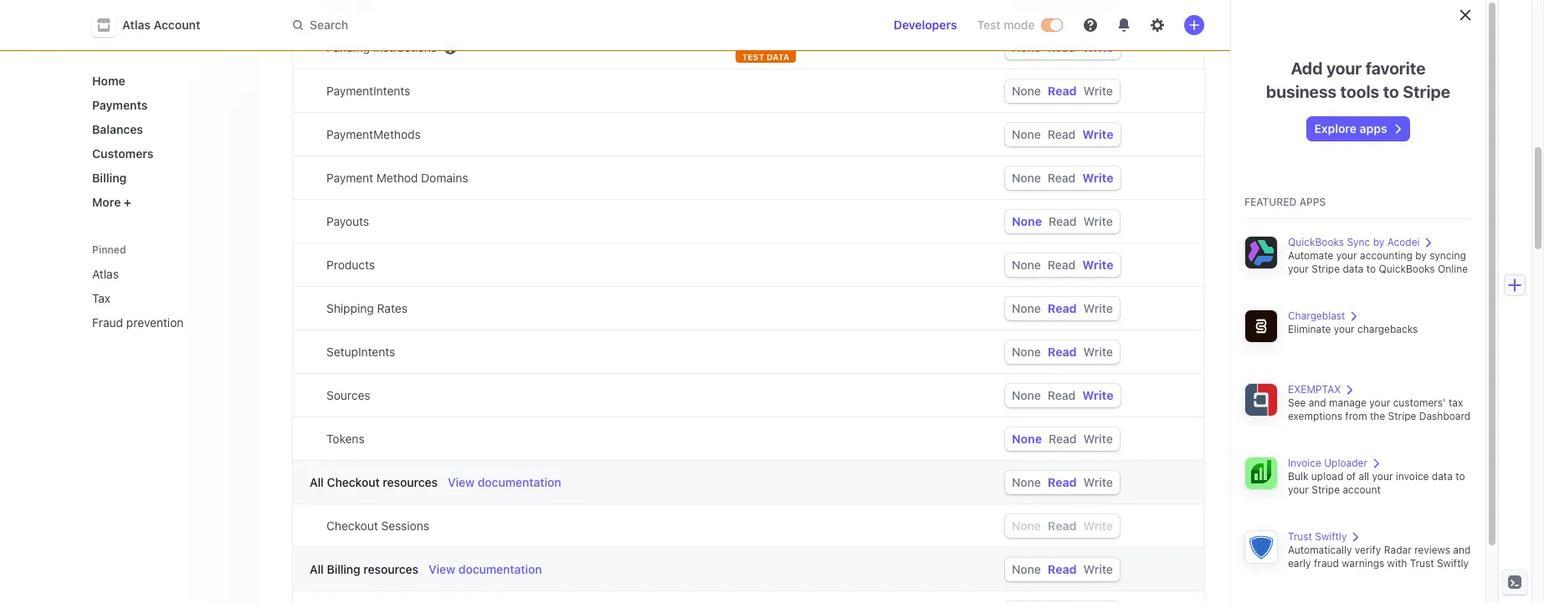 Task type: describe. For each thing, give the bounding box(es) containing it.
and inside automatically verify radar reviews and early fraud warnings with trust swiftly
[[1453, 544, 1471, 557]]

automatically verify radar reviews and early fraud warnings with trust swiftly
[[1288, 544, 1471, 570]]

exemptions
[[1288, 410, 1343, 423]]

and inside see and manage your customers' tax exemptions from the stripe dashboard
[[1309, 397, 1326, 409]]

test
[[977, 18, 1001, 32]]

more +
[[92, 195, 131, 209]]

read button for paymentintents
[[1048, 84, 1077, 98]]

explore apps link
[[1308, 117, 1409, 141]]

paymentmethods
[[326, 127, 421, 141]]

your down automate
[[1288, 263, 1309, 275]]

read for payouts
[[1049, 214, 1077, 229]]

read for tokens
[[1049, 432, 1077, 446]]

paymentintents
[[326, 84, 410, 98]]

trust inside automatically verify radar reviews and early fraud warnings with trust swiftly
[[1410, 557, 1434, 570]]

fraud
[[1314, 557, 1339, 570]]

manage
[[1329, 397, 1367, 409]]

your right all
[[1372, 470, 1393, 483]]

read button for products
[[1048, 258, 1076, 272]]

payment method domains
[[326, 171, 468, 185]]

to inside automate your accounting by syncing your stripe data to quickbooks online
[[1367, 263, 1376, 275]]

automatically
[[1288, 544, 1352, 557]]

radar
[[1384, 544, 1412, 557]]

method
[[377, 171, 418, 185]]

swiftly inside automatically verify radar reviews and early fraud warnings with trust swiftly
[[1437, 557, 1469, 570]]

featured
[[1245, 196, 1297, 208]]

explore
[[1315, 121, 1357, 136]]

tax
[[92, 291, 111, 306]]

write button for tokens
[[1084, 432, 1113, 446]]

from
[[1345, 410, 1367, 423]]

add your favorite business tools to stripe
[[1266, 59, 1451, 101]]

none button for products
[[1012, 258, 1041, 272]]

read for sources
[[1048, 388, 1076, 403]]

none for paymentintents
[[1012, 84, 1041, 98]]

favorite
[[1366, 59, 1426, 78]]

write button for payment method domains
[[1083, 171, 1114, 185]]

prevention
[[126, 316, 184, 330]]

billing link
[[85, 164, 246, 192]]

business
[[1266, 82, 1337, 101]]

0 horizontal spatial swiftly
[[1315, 531, 1347, 543]]

12 none read write from the top
[[1012, 562, 1113, 577]]

none for payouts
[[1012, 214, 1042, 229]]

to inside bulk upload of all your invoice data to your stripe account
[[1456, 470, 1465, 483]]

acodei
[[1388, 236, 1420, 249]]

read button for payment method domains
[[1048, 171, 1076, 185]]

by inside automate your accounting by syncing your stripe data to quickbooks online
[[1416, 249, 1427, 262]]

funding
[[326, 40, 370, 54]]

early
[[1288, 557, 1311, 570]]

search
[[310, 18, 348, 32]]

chargebacks
[[1358, 323, 1418, 336]]

read for payment method domains
[[1048, 171, 1076, 185]]

data
[[767, 52, 790, 62]]

none for shipping rates
[[1012, 301, 1041, 316]]

trust swiftly image
[[1245, 531, 1278, 564]]

sessions
[[381, 519, 429, 533]]

stripe inside add your favorite business tools to stripe
[[1403, 82, 1451, 101]]

upload
[[1311, 470, 1344, 483]]

checkout sessions
[[326, 519, 429, 533]]

none for products
[[1012, 258, 1041, 272]]

account
[[1343, 484, 1381, 496]]

chargeblast
[[1288, 310, 1345, 322]]

atlas for atlas account
[[122, 18, 151, 32]]

test mode
[[977, 18, 1035, 32]]

read button for tokens
[[1049, 432, 1077, 446]]

1 horizontal spatial billing
[[327, 562, 361, 577]]

shipping
[[326, 301, 374, 316]]

all for all checkout resources
[[310, 475, 324, 490]]

online
[[1438, 263, 1468, 275]]

syncing
[[1430, 249, 1466, 262]]

1 none read write from the top
[[1012, 40, 1114, 54]]

apps
[[1360, 121, 1387, 136]]

payment
[[326, 171, 373, 185]]

payments
[[92, 98, 148, 112]]

balances link
[[85, 116, 246, 143]]

trust swiftly
[[1288, 531, 1347, 543]]

none button for payment method domains
[[1012, 171, 1041, 185]]

automate your accounting by syncing your stripe data to quickbooks online
[[1288, 249, 1468, 275]]

dashboard
[[1419, 410, 1471, 423]]

0 horizontal spatial trust
[[1288, 531, 1312, 543]]

accounting
[[1360, 249, 1413, 262]]

invoice uploader image
[[1245, 457, 1278, 491]]

none button for paymentmethods
[[1012, 127, 1041, 141]]

bulk
[[1288, 470, 1309, 483]]

see and manage your customers' tax exemptions from the stripe dashboard
[[1288, 397, 1471, 423]]

view documentation for all checkout resources
[[448, 475, 561, 490]]

your inside see and manage your customers' tax exemptions from the stripe dashboard
[[1370, 397, 1391, 409]]

+
[[124, 195, 131, 209]]

12 none button from the top
[[1012, 562, 1041, 577]]

pinned element
[[85, 260, 246, 336]]

read for setupintents
[[1048, 345, 1077, 359]]

invoice uploader
[[1288, 457, 1368, 470]]

featured apps
[[1245, 196, 1326, 208]]

quickbooks sync by acodei image
[[1245, 236, 1278, 270]]

read button for sources
[[1048, 388, 1076, 403]]

none button for sources
[[1012, 388, 1041, 403]]

tax link
[[85, 285, 246, 312]]

invoice
[[1396, 470, 1429, 483]]

tools
[[1340, 82, 1380, 101]]

write for payment method domains
[[1083, 171, 1114, 185]]

domains
[[421, 171, 468, 185]]

read button for shipping rates
[[1048, 301, 1077, 316]]

write button for setupintents
[[1084, 345, 1113, 359]]

none read write for payouts
[[1012, 214, 1113, 229]]

eliminate
[[1288, 323, 1331, 336]]

11 none button from the top
[[1012, 475, 1041, 490]]

account
[[154, 18, 200, 32]]

your inside add your favorite business tools to stripe
[[1327, 59, 1362, 78]]

write button for payouts
[[1084, 214, 1113, 229]]

verify
[[1355, 544, 1381, 557]]

home
[[92, 74, 125, 88]]

with
[[1387, 557, 1407, 570]]

test data
[[742, 52, 790, 62]]

instructions
[[373, 40, 437, 54]]

payments link
[[85, 91, 246, 119]]

tokens
[[326, 432, 365, 446]]

none read write for shipping rates
[[1012, 301, 1113, 316]]

atlas account button
[[92, 13, 217, 37]]

atlas account
[[122, 18, 200, 32]]

none read write for sources
[[1012, 388, 1114, 403]]

apps
[[1300, 196, 1326, 208]]

to inside add your favorite business tools to stripe
[[1383, 82, 1399, 101]]

sources
[[326, 388, 370, 403]]

chargeblast image
[[1245, 310, 1278, 343]]



Task type: vqa. For each thing, say whether or not it's contained in the screenshot.
Uploader on the right bottom of the page
yes



Task type: locate. For each thing, give the bounding box(es) containing it.
write for tokens
[[1084, 432, 1113, 446]]

1 vertical spatial view documentation
[[429, 562, 542, 577]]

swiftly down reviews
[[1437, 557, 1469, 570]]

eliminate your chargebacks
[[1288, 323, 1418, 336]]

1 vertical spatial to
[[1367, 263, 1376, 275]]

3 none from the top
[[1012, 127, 1041, 141]]

mode
[[1004, 18, 1035, 32]]

atlas for atlas
[[92, 267, 119, 281]]

none
[[1012, 40, 1041, 54], [1012, 84, 1041, 98], [1012, 127, 1041, 141], [1012, 171, 1041, 185], [1012, 214, 1042, 229], [1012, 258, 1041, 272], [1012, 301, 1041, 316], [1012, 345, 1041, 359], [1012, 388, 1041, 403], [1012, 432, 1042, 446], [1012, 475, 1041, 490], [1012, 562, 1041, 577]]

1 horizontal spatial data
[[1432, 470, 1453, 483]]

8 none read write from the top
[[1012, 345, 1113, 359]]

billing inside "link"
[[92, 171, 127, 185]]

data inside automate your accounting by syncing your stripe data to quickbooks online
[[1343, 263, 1364, 275]]

documentation for all billing resources
[[459, 562, 542, 577]]

data inside bulk upload of all your invoice data to your stripe account
[[1432, 470, 1453, 483]]

none read write for paymentmethods
[[1012, 127, 1114, 141]]

resources down checkout sessions
[[364, 562, 419, 577]]

help image
[[1084, 18, 1097, 32]]

read button
[[1048, 40, 1076, 54], [1048, 84, 1077, 98], [1048, 127, 1076, 141], [1048, 171, 1076, 185], [1049, 214, 1077, 229], [1048, 258, 1076, 272], [1048, 301, 1077, 316], [1048, 345, 1077, 359], [1048, 388, 1076, 403], [1049, 432, 1077, 446], [1048, 475, 1077, 490], [1048, 562, 1077, 577]]

Search search field
[[283, 10, 755, 41]]

data down quickbooks sync by acodei at right top
[[1343, 263, 1364, 275]]

billing up more +
[[92, 171, 127, 185]]

none for sources
[[1012, 388, 1041, 403]]

0 vertical spatial view documentation link
[[448, 475, 561, 491]]

data right invoice
[[1432, 470, 1453, 483]]

your down bulk
[[1288, 484, 1309, 496]]

1 vertical spatial resources
[[364, 562, 419, 577]]

more
[[92, 195, 121, 209]]

sync
[[1347, 236, 1371, 249]]

none for paymentmethods
[[1012, 127, 1041, 141]]

5 none button from the top
[[1012, 214, 1042, 229]]

0 vertical spatial view
[[448, 475, 475, 490]]

resources up sessions
[[383, 475, 438, 490]]

the
[[1370, 410, 1385, 423]]

atlas down 'pinned'
[[92, 267, 119, 281]]

your down chargeblast
[[1334, 323, 1355, 336]]

4 none from the top
[[1012, 171, 1041, 185]]

all checkout resources
[[310, 475, 438, 490]]

1 vertical spatial trust
[[1410, 557, 1434, 570]]

view documentation
[[448, 475, 561, 490], [429, 562, 542, 577]]

1 vertical spatial swiftly
[[1437, 557, 1469, 570]]

all
[[310, 475, 324, 490], [310, 562, 324, 577]]

11 none read write from the top
[[1012, 475, 1113, 490]]

documentation
[[478, 475, 561, 490], [459, 562, 542, 577]]

atlas link
[[85, 260, 246, 288]]

5 none from the top
[[1012, 214, 1042, 229]]

2 none read write from the top
[[1012, 84, 1113, 98]]

developers
[[894, 18, 957, 32]]

none read write
[[1012, 40, 1114, 54], [1012, 84, 1113, 98], [1012, 127, 1114, 141], [1012, 171, 1114, 185], [1012, 214, 1113, 229], [1012, 258, 1114, 272], [1012, 301, 1113, 316], [1012, 345, 1113, 359], [1012, 388, 1114, 403], [1012, 432, 1113, 446], [1012, 475, 1113, 490], [1012, 562, 1113, 577]]

1 horizontal spatial to
[[1383, 82, 1399, 101]]

documentation for all checkout resources
[[478, 475, 561, 490]]

by
[[1373, 236, 1385, 249], [1416, 249, 1427, 262]]

0 vertical spatial documentation
[[478, 475, 561, 490]]

9 none read write from the top
[[1012, 388, 1114, 403]]

write button for sources
[[1083, 388, 1114, 403]]

1 horizontal spatial quickbooks
[[1379, 263, 1435, 275]]

of
[[1346, 470, 1356, 483]]

0 vertical spatial all
[[310, 475, 324, 490]]

1 checkout from the top
[[327, 475, 380, 490]]

10 none button from the top
[[1012, 432, 1042, 446]]

stripe inside bulk upload of all your invoice data to your stripe account
[[1312, 484, 1340, 496]]

none read write for tokens
[[1012, 432, 1113, 446]]

none read write for products
[[1012, 258, 1114, 272]]

rates
[[377, 301, 408, 316]]

0 vertical spatial checkout
[[327, 475, 380, 490]]

1 all from the top
[[310, 475, 324, 490]]

0 horizontal spatial to
[[1367, 263, 1376, 275]]

explore apps
[[1315, 121, 1387, 136]]

stripe down customers'
[[1388, 410, 1417, 423]]

to down accounting
[[1367, 263, 1376, 275]]

data
[[1343, 263, 1364, 275], [1432, 470, 1453, 483]]

checkout
[[327, 475, 380, 490], [326, 519, 378, 533]]

1 vertical spatial by
[[1416, 249, 1427, 262]]

resources for all billing resources
[[364, 562, 419, 577]]

read button for paymentmethods
[[1048, 127, 1076, 141]]

view documentation link for all checkout resources
[[448, 475, 561, 491]]

7 none from the top
[[1012, 301, 1041, 316]]

write for shipping rates
[[1084, 301, 1113, 316]]

trust up automatically
[[1288, 531, 1312, 543]]

1 vertical spatial checkout
[[326, 519, 378, 533]]

write button for paymentmethods
[[1083, 127, 1114, 141]]

1 vertical spatial data
[[1432, 470, 1453, 483]]

shipping rates
[[326, 301, 408, 316]]

5 none read write from the top
[[1012, 214, 1113, 229]]

1 vertical spatial view documentation link
[[429, 562, 542, 578]]

6 none from the top
[[1012, 258, 1041, 272]]

1 vertical spatial and
[[1453, 544, 1471, 557]]

stripe inside automate your accounting by syncing your stripe data to quickbooks online
[[1312, 263, 1340, 275]]

exemptax image
[[1245, 383, 1278, 417]]

none button for payouts
[[1012, 214, 1042, 229]]

8 none button from the top
[[1012, 345, 1041, 359]]

read for shipping rates
[[1048, 301, 1077, 316]]

none button for paymentintents
[[1012, 84, 1041, 98]]

stripe down automate
[[1312, 263, 1340, 275]]

write for paymentmethods
[[1083, 127, 1114, 141]]

write
[[1083, 40, 1114, 54], [1084, 84, 1113, 98], [1083, 127, 1114, 141], [1083, 171, 1114, 185], [1084, 214, 1113, 229], [1083, 258, 1114, 272], [1084, 301, 1113, 316], [1084, 345, 1113, 359], [1083, 388, 1114, 403], [1084, 432, 1113, 446], [1084, 475, 1113, 490], [1084, 562, 1113, 577]]

fraud prevention link
[[85, 309, 246, 336]]

12 none from the top
[[1012, 562, 1041, 577]]

stripe
[[1403, 82, 1451, 101], [1312, 263, 1340, 275], [1388, 410, 1417, 423], [1312, 484, 1340, 496]]

6 none read write from the top
[[1012, 258, 1114, 272]]

quickbooks sync by acodei
[[1288, 236, 1420, 249]]

pinned navigation links element
[[85, 236, 249, 336]]

and right reviews
[[1453, 544, 1471, 557]]

quickbooks up automate
[[1288, 236, 1344, 249]]

0 horizontal spatial atlas
[[92, 267, 119, 281]]

read
[[1048, 40, 1076, 54], [1048, 84, 1077, 98], [1048, 127, 1076, 141], [1048, 171, 1076, 185], [1049, 214, 1077, 229], [1048, 258, 1076, 272], [1048, 301, 1077, 316], [1048, 345, 1077, 359], [1048, 388, 1076, 403], [1049, 432, 1077, 446], [1048, 475, 1077, 490], [1048, 562, 1077, 577]]

stripe down favorite at the top of the page
[[1403, 82, 1451, 101]]

swiftly
[[1315, 531, 1347, 543], [1437, 557, 1469, 570]]

read button for setupintents
[[1048, 345, 1077, 359]]

view for all billing resources
[[429, 562, 455, 577]]

setupintents
[[326, 345, 395, 359]]

none button for shipping rates
[[1012, 301, 1041, 316]]

write for payouts
[[1084, 214, 1113, 229]]

your down quickbooks sync by acodei at right top
[[1337, 249, 1357, 262]]

funding instructions
[[326, 40, 437, 54]]

exemptax
[[1288, 383, 1341, 396]]

none button
[[1012, 40, 1041, 54], [1012, 84, 1041, 98], [1012, 127, 1041, 141], [1012, 171, 1041, 185], [1012, 214, 1042, 229], [1012, 258, 1041, 272], [1012, 301, 1041, 316], [1012, 345, 1041, 359], [1012, 388, 1041, 403], [1012, 432, 1042, 446], [1012, 475, 1041, 490], [1012, 562, 1041, 577]]

warnings
[[1342, 557, 1385, 570]]

by down acodei
[[1416, 249, 1427, 262]]

resources for all checkout resources
[[383, 475, 438, 490]]

1 vertical spatial documentation
[[459, 562, 542, 577]]

settings image
[[1151, 18, 1164, 32]]

0 vertical spatial billing
[[92, 171, 127, 185]]

none for tokens
[[1012, 432, 1042, 446]]

core navigation links element
[[85, 67, 246, 216]]

all billing resources
[[310, 562, 419, 577]]

quickbooks down accounting
[[1379, 263, 1435, 275]]

1 none from the top
[[1012, 40, 1041, 54]]

write for setupintents
[[1084, 345, 1113, 359]]

2 horizontal spatial to
[[1456, 470, 1465, 483]]

4 none button from the top
[[1012, 171, 1041, 185]]

tax
[[1449, 397, 1463, 409]]

1 vertical spatial view
[[429, 562, 455, 577]]

1 horizontal spatial atlas
[[122, 18, 151, 32]]

2 vertical spatial to
[[1456, 470, 1465, 483]]

write button
[[1083, 40, 1114, 54], [1084, 84, 1113, 98], [1083, 127, 1114, 141], [1083, 171, 1114, 185], [1084, 214, 1113, 229], [1083, 258, 1114, 272], [1084, 301, 1113, 316], [1084, 345, 1113, 359], [1083, 388, 1114, 403], [1084, 432, 1113, 446], [1084, 475, 1113, 490], [1084, 562, 1113, 577]]

2 none from the top
[[1012, 84, 1041, 98]]

uploader
[[1324, 457, 1368, 470]]

none button for tokens
[[1012, 432, 1042, 446]]

0 horizontal spatial by
[[1373, 236, 1385, 249]]

to
[[1383, 82, 1399, 101], [1367, 263, 1376, 275], [1456, 470, 1465, 483]]

customers link
[[85, 140, 246, 167]]

2 all from the top
[[310, 562, 324, 577]]

quickbooks inside automate your accounting by syncing your stripe data to quickbooks online
[[1379, 263, 1435, 275]]

10 none read write from the top
[[1012, 432, 1113, 446]]

atlas inside button
[[122, 18, 151, 32]]

0 horizontal spatial and
[[1309, 397, 1326, 409]]

reviews
[[1415, 544, 1451, 557]]

bulk upload of all your invoice data to your stripe account
[[1288, 470, 1465, 496]]

write button for products
[[1083, 258, 1114, 272]]

your up the
[[1370, 397, 1391, 409]]

by up accounting
[[1373, 236, 1385, 249]]

2 none button from the top
[[1012, 84, 1041, 98]]

Search text field
[[283, 10, 755, 41]]

customers'
[[1393, 397, 1446, 409]]

9 none from the top
[[1012, 388, 1041, 403]]

view for all checkout resources
[[448, 475, 475, 490]]

0 vertical spatial trust
[[1288, 531, 1312, 543]]

view documentation link
[[448, 475, 561, 491], [429, 562, 542, 578]]

see
[[1288, 397, 1306, 409]]

7 none button from the top
[[1012, 301, 1041, 316]]

4 none read write from the top
[[1012, 171, 1114, 185]]

8 none from the top
[[1012, 345, 1041, 359]]

0 vertical spatial data
[[1343, 263, 1364, 275]]

balances
[[92, 122, 143, 136]]

payouts
[[326, 214, 369, 229]]

view documentation link for all billing resources
[[429, 562, 542, 578]]

checkout down tokens
[[327, 475, 380, 490]]

1 vertical spatial quickbooks
[[1379, 263, 1435, 275]]

to down favorite at the top of the page
[[1383, 82, 1399, 101]]

1 horizontal spatial trust
[[1410, 557, 1434, 570]]

0 horizontal spatial quickbooks
[[1288, 236, 1344, 249]]

write button for paymentintents
[[1084, 84, 1113, 98]]

0 vertical spatial by
[[1373, 236, 1385, 249]]

atlas left "account"
[[122, 18, 151, 32]]

0 vertical spatial quickbooks
[[1288, 236, 1344, 249]]

trust
[[1288, 531, 1312, 543], [1410, 557, 1434, 570]]

none for payment method domains
[[1012, 171, 1041, 185]]

0 vertical spatial resources
[[383, 475, 438, 490]]

pinned
[[92, 244, 126, 256]]

swiftly up automatically
[[1315, 531, 1347, 543]]

home link
[[85, 67, 246, 95]]

invoice
[[1288, 457, 1322, 470]]

1 horizontal spatial by
[[1416, 249, 1427, 262]]

2 checkout from the top
[[326, 519, 378, 533]]

6 none button from the top
[[1012, 258, 1041, 272]]

and up exemptions at the bottom right
[[1309, 397, 1326, 409]]

1 vertical spatial billing
[[327, 562, 361, 577]]

0 vertical spatial atlas
[[122, 18, 151, 32]]

none read write for payment method domains
[[1012, 171, 1114, 185]]

none button for setupintents
[[1012, 345, 1041, 359]]

add
[[1291, 59, 1323, 78]]

0 vertical spatial to
[[1383, 82, 1399, 101]]

none read write for paymentintents
[[1012, 84, 1113, 98]]

developers link
[[887, 12, 964, 39]]

1 vertical spatial atlas
[[92, 267, 119, 281]]

read button for payouts
[[1049, 214, 1077, 229]]

none for setupintents
[[1012, 345, 1041, 359]]

trust down reviews
[[1410, 557, 1434, 570]]

none read write for setupintents
[[1012, 345, 1113, 359]]

0 vertical spatial and
[[1309, 397, 1326, 409]]

all
[[1359, 470, 1370, 483]]

3 none button from the top
[[1012, 127, 1041, 141]]

billing down checkout sessions
[[327, 562, 361, 577]]

write button for shipping rates
[[1084, 301, 1113, 316]]

products
[[326, 258, 375, 272]]

read for products
[[1048, 258, 1076, 272]]

11 none from the top
[[1012, 475, 1041, 490]]

view documentation for all billing resources
[[429, 562, 542, 577]]

3 none read write from the top
[[1012, 127, 1114, 141]]

atlas inside 'pinned' element
[[92, 267, 119, 281]]

read for paymentmethods
[[1048, 127, 1076, 141]]

1 horizontal spatial swiftly
[[1437, 557, 1469, 570]]

1 vertical spatial all
[[310, 562, 324, 577]]

0 horizontal spatial data
[[1343, 263, 1364, 275]]

1 horizontal spatial and
[[1453, 544, 1471, 557]]

9 none button from the top
[[1012, 388, 1041, 403]]

customers
[[92, 146, 154, 161]]

write for sources
[[1083, 388, 1114, 403]]

10 none from the top
[[1012, 432, 1042, 446]]

automate
[[1288, 249, 1334, 262]]

write for products
[[1083, 258, 1114, 272]]

read for paymentintents
[[1048, 84, 1077, 98]]

0 vertical spatial view documentation
[[448, 475, 561, 490]]

checkout up all billing resources
[[326, 519, 378, 533]]

your up the tools
[[1327, 59, 1362, 78]]

stripe inside see and manage your customers' tax exemptions from the stripe dashboard
[[1388, 410, 1417, 423]]

0 horizontal spatial billing
[[92, 171, 127, 185]]

7 none read write from the top
[[1012, 301, 1113, 316]]

to right invoice
[[1456, 470, 1465, 483]]

1 none button from the top
[[1012, 40, 1041, 54]]

write for paymentintents
[[1084, 84, 1113, 98]]

fraud
[[92, 316, 123, 330]]

0 vertical spatial swiftly
[[1315, 531, 1347, 543]]

stripe down upload
[[1312, 484, 1340, 496]]

all for all billing resources
[[310, 562, 324, 577]]



